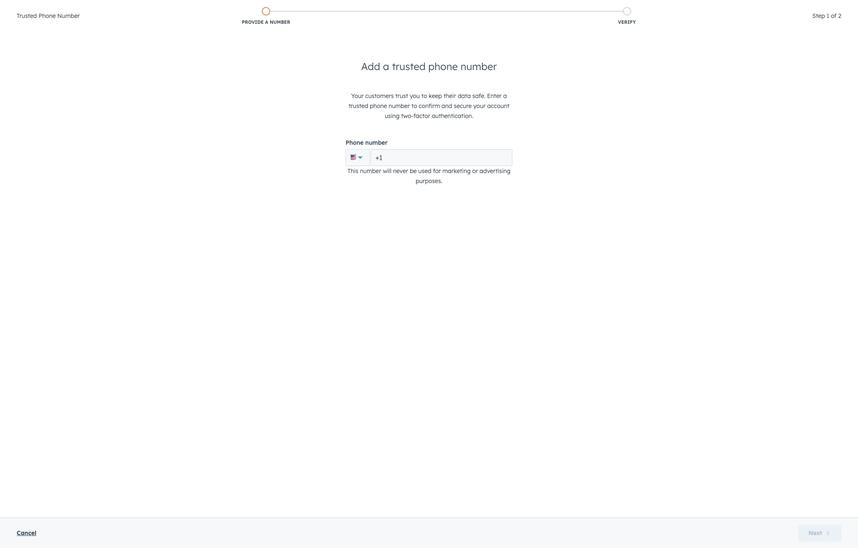 Task type: describe. For each thing, give the bounding box(es) containing it.
you
[[410, 92, 420, 100]]

confirm
[[419, 102, 440, 110]]

enter
[[488, 92, 502, 100]]

step 1 of 2
[[813, 12, 842, 20]]

1 horizontal spatial account
[[364, 92, 388, 99]]

your customers trust you to keep their data safe. enter a trusted phone number to confirm and secure your account using two-factor authentication.
[[349, 92, 510, 120]]

trusted
[[17, 12, 37, 20]]

1 horizontal spatial phone
[[346, 139, 364, 146]]

their
[[444, 92, 457, 100]]

security
[[282, 92, 304, 99]]

a for number
[[265, 19, 269, 25]]

preferences
[[139, 92, 171, 99]]

and
[[442, 102, 453, 110]]

applied
[[205, 92, 225, 99]]

phone number
[[346, 139, 388, 146]]

of
[[832, 12, 837, 20]]

authentication.
[[432, 112, 474, 120]]

security link
[[332, 64, 379, 84]]

these preferences will only be applied to you. for account security settings please go to account settings .
[[121, 92, 414, 99]]

safe.
[[473, 92, 486, 100]]

advertising
[[480, 167, 511, 175]]

verify
[[619, 19, 636, 25]]

🇺🇸
[[351, 152, 360, 162]]

security
[[344, 70, 367, 78]]

number up 🇺🇸 popup button
[[366, 139, 388, 146]]

for
[[247, 92, 256, 99]]

your
[[474, 102, 486, 110]]

🇺🇸 button
[[346, 149, 370, 166]]

customers
[[366, 92, 394, 100]]

a for trusted
[[383, 60, 390, 73]]

will for preferences
[[173, 92, 181, 99]]

your
[[352, 92, 364, 100]]

to right go
[[357, 92, 363, 99]]

step
[[813, 12, 826, 20]]

cancel button
[[17, 528, 36, 538]]

Phone number telephone field
[[371, 149, 513, 166]]

this number will never be used for marketing or advertising purposes.
[[348, 167, 511, 185]]

account inside your customers trust you to keep their data safe. enter a trusted phone number to confirm and secure your account using two-factor authentication.
[[488, 102, 510, 110]]

1 horizontal spatial phone
[[429, 60, 458, 73]]

cancel
[[17, 530, 36, 537]]

purposes.
[[416, 177, 443, 185]]

never
[[393, 167, 409, 175]]

you.
[[234, 92, 246, 99]]

number inside "list item"
[[270, 19, 290, 25]]



Task type: locate. For each thing, give the bounding box(es) containing it.
0 horizontal spatial settings
[[305, 92, 327, 99]]

number right 'this'
[[360, 167, 382, 175]]

1 vertical spatial a
[[383, 60, 390, 73]]

1 settings from the left
[[305, 92, 327, 99]]

account
[[258, 92, 280, 99], [364, 92, 388, 99], [488, 102, 510, 110]]

1 vertical spatial be
[[410, 167, 417, 175]]

1 vertical spatial will
[[383, 167, 392, 175]]

go
[[348, 92, 355, 99]]

number
[[57, 12, 80, 20]]

will for number
[[383, 167, 392, 175]]

1 vertical spatial phone
[[370, 102, 387, 110]]

trusted phone number heading
[[17, 11, 80, 21]]

account settings link
[[364, 92, 412, 99]]

0 vertical spatial phone
[[429, 60, 458, 73]]

will inside this number will never be used for marketing or advertising purposes.
[[383, 167, 392, 175]]

1 vertical spatial trusted
[[349, 102, 369, 110]]

trusted inside your customers trust you to keep their data safe. enter a trusted phone number to confirm and secure your account using two-factor authentication.
[[349, 102, 369, 110]]

trusted
[[392, 60, 426, 73], [349, 102, 369, 110]]

provide a number
[[242, 19, 290, 25]]

provide a number list item
[[86, 5, 447, 27]]

these
[[121, 92, 137, 99]]

be inside this number will never be used for marketing or advertising purposes.
[[410, 167, 417, 175]]

please
[[328, 92, 346, 99]]

account down enter on the top
[[488, 102, 510, 110]]

0 horizontal spatial a
[[265, 19, 269, 25]]

number right provide
[[270, 19, 290, 25]]

0 vertical spatial be
[[196, 92, 203, 99]]

keep
[[429, 92, 442, 100]]

will
[[173, 92, 181, 99], [383, 167, 392, 175]]

number
[[270, 19, 290, 25], [461, 60, 497, 73], [389, 102, 410, 110], [366, 139, 388, 146], [360, 167, 382, 175]]

0 horizontal spatial trusted
[[349, 102, 369, 110]]

1 horizontal spatial settings
[[389, 92, 412, 99]]

to
[[227, 92, 233, 99], [357, 92, 363, 99], [422, 92, 428, 100], [412, 102, 417, 110]]

marketing
[[443, 167, 471, 175]]

to left you.
[[227, 92, 233, 99]]

2 horizontal spatial a
[[504, 92, 507, 100]]

0 horizontal spatial phone
[[370, 102, 387, 110]]

next button
[[799, 525, 842, 542]]

be for used
[[410, 167, 417, 175]]

to down you
[[412, 102, 417, 110]]

be for applied
[[196, 92, 203, 99]]

used
[[419, 167, 432, 175]]

0 vertical spatial phone
[[39, 12, 56, 20]]

a inside your customers trust you to keep their data safe. enter a trusted phone number to confirm and secure your account using two-factor authentication.
[[504, 92, 507, 100]]

number up 'safe.'
[[461, 60, 497, 73]]

a right add
[[383, 60, 390, 73]]

list
[[86, 5, 808, 27]]

0 horizontal spatial be
[[196, 92, 203, 99]]

menu item
[[788, 0, 843, 13]]

phone inside your customers trust you to keep their data safe. enter a trusted phone number to confirm and secure your account using two-factor authentication.
[[370, 102, 387, 110]]

verify list item
[[447, 5, 808, 27]]

a
[[265, 19, 269, 25], [383, 60, 390, 73], [504, 92, 507, 100]]

Search HubSpot search field
[[735, 18, 838, 32]]

1 horizontal spatial will
[[383, 167, 392, 175]]

a inside "list item"
[[265, 19, 269, 25]]

phone up their
[[429, 60, 458, 73]]

phone up 🇺🇸
[[346, 139, 364, 146]]

0 vertical spatial trusted
[[392, 60, 426, 73]]

add
[[362, 60, 381, 73]]

be left used
[[410, 167, 417, 175]]

secure
[[454, 102, 472, 110]]

phone inside heading
[[39, 12, 56, 20]]

2 horizontal spatial account
[[488, 102, 510, 110]]

0 vertical spatial will
[[173, 92, 181, 99]]

factor
[[414, 112, 431, 120]]

trust
[[396, 92, 408, 100]]

next
[[809, 530, 823, 537]]

settings
[[305, 92, 327, 99], [389, 92, 412, 99]]

phone down customers
[[370, 102, 387, 110]]

2 settings from the left
[[389, 92, 412, 99]]

0 horizontal spatial phone
[[39, 12, 56, 20]]

phone
[[429, 60, 458, 73], [370, 102, 387, 110]]

or
[[473, 167, 478, 175]]

.
[[412, 92, 414, 99]]

be
[[196, 92, 203, 99], [410, 167, 417, 175]]

number down trust
[[389, 102, 410, 110]]

2 vertical spatial a
[[504, 92, 507, 100]]

this
[[348, 167, 359, 175]]

account right your
[[364, 92, 388, 99]]

0 horizontal spatial account
[[258, 92, 280, 99]]

account right for
[[258, 92, 280, 99]]

2
[[839, 12, 842, 20]]

two-
[[402, 112, 414, 120]]

number inside this number will never be used for marketing or advertising purposes.
[[360, 167, 382, 175]]

0 horizontal spatial will
[[173, 92, 181, 99]]

be right only
[[196, 92, 203, 99]]

1 horizontal spatial a
[[383, 60, 390, 73]]

to right you
[[422, 92, 428, 100]]

list containing provide a number
[[86, 5, 808, 27]]

0 vertical spatial a
[[265, 19, 269, 25]]

provide
[[242, 19, 264, 25]]

only
[[183, 92, 194, 99]]

using
[[385, 112, 400, 120]]

1 vertical spatial phone
[[346, 139, 364, 146]]

trusted phone number
[[17, 12, 80, 20]]

will left only
[[173, 92, 181, 99]]

1 horizontal spatial be
[[410, 167, 417, 175]]

data
[[458, 92, 471, 100]]

trusted up .
[[392, 60, 426, 73]]

for
[[433, 167, 441, 175]]

will left never
[[383, 167, 392, 175]]

phone
[[39, 12, 56, 20], [346, 139, 364, 146]]

phone number element
[[346, 149, 513, 166]]

1 horizontal spatial trusted
[[392, 60, 426, 73]]

trusted down your
[[349, 102, 369, 110]]

number inside your customers trust you to keep their data safe. enter a trusted phone number to confirm and secure your account using two-factor authentication.
[[389, 102, 410, 110]]

phone right trusted
[[39, 12, 56, 20]]

a right provide
[[265, 19, 269, 25]]

1
[[827, 12, 830, 20]]

a right enter on the top
[[504, 92, 507, 100]]

add a trusted phone number
[[362, 60, 497, 73]]



Task type: vqa. For each thing, say whether or not it's contained in the screenshot.
a to the top
yes



